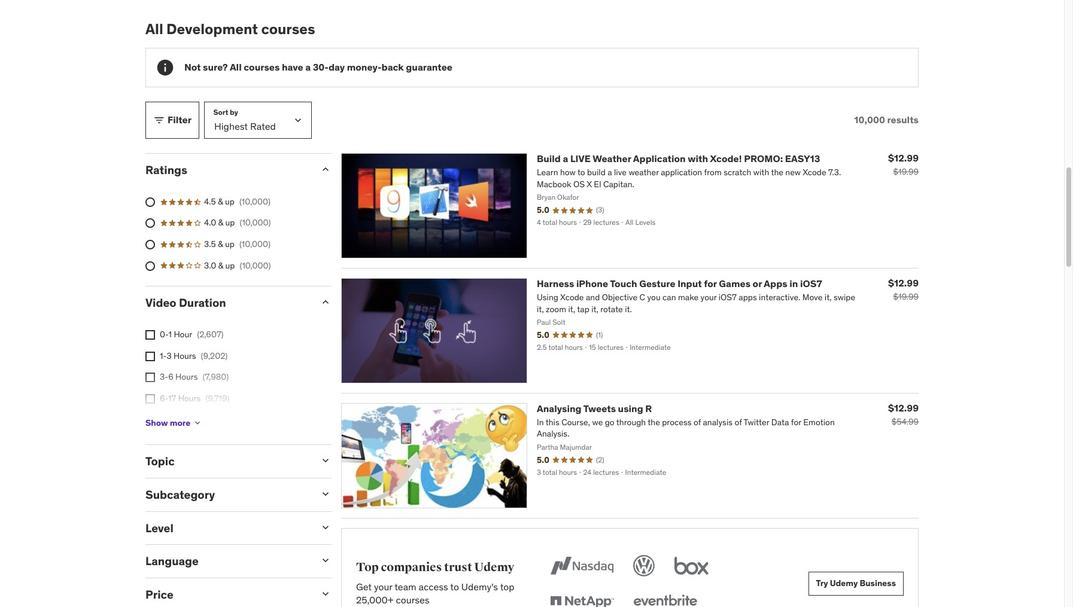 Task type: vqa. For each thing, say whether or not it's contained in the screenshot.


Task type: locate. For each thing, give the bounding box(es) containing it.
0 vertical spatial udemy
[[475, 561, 515, 576]]

1 vertical spatial $12.99
[[889, 277, 919, 289]]

up right 3.5
[[225, 239, 235, 250]]

udemy
[[475, 561, 515, 576], [830, 578, 858, 589]]

xsmall image left 1-
[[145, 352, 155, 361]]

& right 3.5
[[218, 239, 223, 250]]

try
[[816, 578, 828, 589]]

up
[[225, 196, 235, 207], [225, 218, 235, 228], [225, 239, 235, 250], [225, 260, 235, 271]]

1 vertical spatial courses
[[244, 61, 280, 73]]

1 vertical spatial $19.99
[[894, 291, 919, 302]]

in
[[790, 278, 798, 290]]

0 vertical spatial $12.99
[[889, 152, 919, 164]]

price
[[145, 588, 174, 602]]

1 vertical spatial a
[[563, 153, 568, 165]]

$19.99
[[894, 166, 919, 177], [894, 291, 919, 302]]

0 horizontal spatial udemy
[[475, 561, 515, 576]]

2 $19.99 from the top
[[894, 291, 919, 302]]

3 $12.99 from the top
[[889, 402, 919, 414]]

xsmall image left 3-
[[145, 373, 155, 383]]

2 vertical spatial courses
[[396, 595, 430, 607]]

(10,000) for 4.5 & up (10,000)
[[239, 196, 271, 207]]

small image
[[320, 455, 332, 467], [320, 522, 332, 534], [320, 589, 332, 601]]

a left '30-' at the top left of page
[[305, 61, 311, 73]]

all right sure?
[[230, 61, 242, 73]]

1-
[[160, 351, 167, 361]]

4.5 & up (10,000)
[[204, 196, 271, 207]]

weather
[[593, 153, 631, 165]]

4.5
[[204, 196, 216, 207]]

0-1 hour (2,607)
[[160, 329, 224, 340]]

1 up from the top
[[225, 196, 235, 207]]

$12.99 for easy13
[[889, 152, 919, 164]]

small image for level
[[320, 522, 332, 534]]

hours for 1-3 hours
[[174, 351, 196, 361]]

1 small image from the top
[[320, 455, 332, 467]]

& right 3.0
[[218, 260, 223, 271]]

touch
[[610, 278, 637, 290]]

hours right the 17
[[178, 393, 201, 404]]

1 vertical spatial $12.99 $19.99
[[889, 277, 919, 302]]

xsmall image right more
[[193, 419, 202, 428]]

0 vertical spatial small image
[[320, 455, 332, 467]]

(10,000) down 4.5 & up (10,000)
[[240, 218, 271, 228]]

all
[[145, 20, 163, 38], [230, 61, 242, 73]]

small image for video duration
[[320, 297, 332, 308]]

& for 3.0
[[218, 260, 223, 271]]

(10,000)
[[239, 196, 271, 207], [240, 218, 271, 228], [239, 239, 271, 250], [240, 260, 271, 271]]

1 horizontal spatial all
[[230, 61, 242, 73]]

4 up from the top
[[225, 260, 235, 271]]

& for 3.5
[[218, 239, 223, 250]]

2 $12.99 $19.99 from the top
[[889, 277, 919, 302]]

2 small image from the top
[[320, 522, 332, 534]]

hours right 17+
[[175, 415, 197, 425]]

courses left have
[[244, 61, 280, 73]]

(10,000) up 4.0 & up (10,000) in the left top of the page
[[239, 196, 271, 207]]

application
[[633, 153, 686, 165]]

r
[[646, 403, 652, 415]]

(9,719)
[[205, 393, 230, 404]]

3-
[[160, 372, 168, 383]]

xsmall image
[[145, 331, 155, 340]]

30-
[[313, 61, 329, 73]]

small image for price
[[320, 589, 332, 601]]

show more
[[145, 418, 190, 428]]

1 & from the top
[[218, 196, 223, 207]]

udemy inside top companies trust udemy get your team access to udemy's top 25,000+ courses
[[475, 561, 515, 576]]

trust
[[444, 561, 472, 576]]

0 vertical spatial courses
[[261, 20, 315, 38]]

a left live
[[563, 153, 568, 165]]

xsmall image for 3-
[[145, 373, 155, 383]]

money-
[[347, 61, 382, 73]]

2 vertical spatial $12.99
[[889, 402, 919, 414]]

0 vertical spatial all
[[145, 20, 163, 38]]

up right 4.0
[[225, 218, 235, 228]]

small image for ratings
[[320, 163, 332, 175]]

$12.99 $19.99
[[889, 152, 919, 177], [889, 277, 919, 302]]

small image
[[153, 114, 165, 126], [320, 163, 332, 175], [320, 297, 332, 308], [320, 488, 332, 500], [320, 555, 332, 567]]

easy13
[[785, 153, 820, 165]]

& right 4.0
[[218, 218, 223, 228]]

$12.99 $54.99
[[889, 402, 919, 427]]

17+ hours
[[160, 415, 197, 425]]

all left development
[[145, 20, 163, 38]]

more
[[170, 418, 190, 428]]

1 $19.99 from the top
[[894, 166, 919, 177]]

harness iphone touch gesture input for games or apps in ios7 link
[[537, 278, 822, 290]]

live
[[571, 153, 591, 165]]

1 vertical spatial all
[[230, 61, 242, 73]]

(10,000) up 3.0 & up (10,000)
[[239, 239, 271, 250]]

1-3 hours (9,202)
[[160, 351, 228, 361]]

2 & from the top
[[218, 218, 223, 228]]

box image
[[672, 553, 712, 579]]

2 up from the top
[[225, 218, 235, 228]]

0 vertical spatial $19.99
[[894, 166, 919, 177]]

price button
[[145, 588, 310, 602]]

small image for language
[[320, 555, 332, 567]]

analysing
[[537, 403, 582, 415]]

sure?
[[203, 61, 228, 73]]

3.5
[[204, 239, 216, 250]]

udemy right try
[[830, 578, 858, 589]]

udemy inside try udemy business link
[[830, 578, 858, 589]]

small image for subcategory
[[320, 488, 332, 500]]

1
[[169, 329, 172, 340]]

back
[[382, 61, 404, 73]]

4.0
[[204, 218, 216, 228]]

1 $12.99 from the top
[[889, 152, 919, 164]]

17+
[[160, 415, 173, 425]]

top
[[356, 561, 379, 576]]

all development courses
[[145, 20, 315, 38]]

$12.99 $19.99 for harness iphone touch gesture input for games or apps in ios7
[[889, 277, 919, 302]]

up right 4.5
[[225, 196, 235, 207]]

(9,202)
[[201, 351, 228, 361]]

up right 3.0
[[225, 260, 235, 271]]

3 & from the top
[[218, 239, 223, 250]]

courses up have
[[261, 20, 315, 38]]

10,000 results status
[[855, 114, 919, 126]]

3.0 & up (10,000)
[[204, 260, 271, 271]]

0 vertical spatial a
[[305, 61, 311, 73]]

3.5 & up (10,000)
[[204, 239, 271, 250]]

udemy up top
[[475, 561, 515, 576]]

3 up from the top
[[225, 239, 235, 250]]

to
[[450, 581, 459, 593]]

2 $12.99 from the top
[[889, 277, 919, 289]]

hours right 3
[[174, 351, 196, 361]]

analysing tweets using r link
[[537, 403, 652, 415]]

video
[[145, 296, 176, 310]]

subcategory button
[[145, 488, 310, 502]]

volkswagen image
[[631, 553, 657, 579]]

hours for 6-17 hours
[[178, 393, 201, 404]]

$12.99 $19.99 for build a live weather application with xcode! promo: easy13
[[889, 152, 919, 177]]

try udemy business link
[[809, 572, 904, 596]]

0 horizontal spatial a
[[305, 61, 311, 73]]

xsmall image left 6-
[[145, 394, 155, 404]]

tweets
[[584, 403, 616, 415]]

eventbrite image
[[631, 589, 700, 608]]

1 horizontal spatial a
[[563, 153, 568, 165]]

1 vertical spatial udemy
[[830, 578, 858, 589]]

3 small image from the top
[[320, 589, 332, 601]]

$12.99
[[889, 152, 919, 164], [889, 277, 919, 289], [889, 402, 919, 414]]

top
[[500, 581, 515, 593]]

up for 4.0 & up
[[225, 218, 235, 228]]

courses
[[261, 20, 315, 38], [244, 61, 280, 73], [396, 595, 430, 607]]

1 vertical spatial small image
[[320, 522, 332, 534]]

hours right 6
[[175, 372, 198, 383]]

4 & from the top
[[218, 260, 223, 271]]

xsmall image for 1-
[[145, 352, 155, 361]]

$19.99 for build a live weather application with xcode! promo: easy13
[[894, 166, 919, 177]]

1 $12.99 $19.99 from the top
[[889, 152, 919, 177]]

a
[[305, 61, 311, 73], [563, 153, 568, 165]]

level
[[145, 521, 174, 536]]

& for 4.0
[[218, 218, 223, 228]]

6-17 hours (9,719)
[[160, 393, 230, 404]]

courses down team
[[396, 595, 430, 607]]

(10,000) down 3.5 & up (10,000) in the top left of the page
[[240, 260, 271, 271]]

0 vertical spatial $12.99 $19.99
[[889, 152, 919, 177]]

& right 4.5
[[218, 196, 223, 207]]

xsmall image
[[145, 352, 155, 361], [145, 373, 155, 383], [145, 394, 155, 404], [193, 419, 202, 428]]

2 vertical spatial small image
[[320, 589, 332, 601]]

1 horizontal spatial udemy
[[830, 578, 858, 589]]



Task type: describe. For each thing, give the bounding box(es) containing it.
xcode!
[[710, 153, 742, 165]]

$12.99 for apps
[[889, 277, 919, 289]]

not
[[184, 61, 201, 73]]

10,000
[[855, 114, 885, 126]]

(7,980)
[[203, 372, 229, 383]]

6
[[168, 372, 173, 383]]

3
[[167, 351, 172, 361]]

build a live weather application with xcode! promo: easy13 link
[[537, 153, 820, 165]]

team
[[395, 581, 416, 593]]

(2,607)
[[197, 329, 224, 340]]

0-
[[160, 329, 169, 340]]

ratings
[[145, 163, 187, 177]]

up for 4.5 & up
[[225, 196, 235, 207]]

try udemy business
[[816, 578, 896, 589]]

nasdaq image
[[548, 553, 617, 579]]

games
[[719, 278, 751, 290]]

video duration button
[[145, 296, 310, 310]]

using
[[618, 403, 643, 415]]

build
[[537, 153, 561, 165]]

business
[[860, 578, 896, 589]]

video duration
[[145, 296, 226, 310]]

(10,000) for 3.0 & up (10,000)
[[240, 260, 271, 271]]

(10,000) for 4.0 & up (10,000)
[[240, 218, 271, 228]]

language
[[145, 555, 199, 569]]

courses inside top companies trust udemy get your team access to udemy's top 25,000+ courses
[[396, 595, 430, 607]]

iphone
[[576, 278, 608, 290]]

apps
[[764, 278, 788, 290]]

xsmall image inside the show more button
[[193, 419, 202, 428]]

your
[[374, 581, 393, 593]]

topic button
[[145, 454, 310, 469]]

or
[[753, 278, 762, 290]]

promo:
[[744, 153, 783, 165]]

not sure? all courses have a 30-day money-back guarantee
[[184, 61, 453, 73]]

duration
[[179, 296, 226, 310]]

3-6 hours (7,980)
[[160, 372, 229, 383]]

up for 3.0 & up
[[225, 260, 235, 271]]

build a live weather application with xcode! promo: easy13
[[537, 153, 820, 165]]

companies
[[381, 561, 442, 576]]

filter
[[168, 114, 192, 126]]

level button
[[145, 521, 310, 536]]

(10,000) for 3.5 & up (10,000)
[[239, 239, 271, 250]]

ios7
[[800, 278, 822, 290]]

6-
[[160, 393, 168, 404]]

harness
[[537, 278, 574, 290]]

xsmall image for 6-
[[145, 394, 155, 404]]

with
[[688, 153, 708, 165]]

3.0
[[204, 260, 216, 271]]

subcategory
[[145, 488, 215, 502]]

have
[[282, 61, 303, 73]]

& for 4.5
[[218, 196, 223, 207]]

filter button
[[145, 102, 199, 139]]

analysing tweets using r
[[537, 403, 652, 415]]

topic
[[145, 454, 175, 469]]

$19.99 for harness iphone touch gesture input for games or apps in ios7
[[894, 291, 919, 302]]

10,000 results
[[855, 114, 919, 126]]

small image for topic
[[320, 455, 332, 467]]

show
[[145, 418, 168, 428]]

up for 3.5 & up
[[225, 239, 235, 250]]

4.0 & up (10,000)
[[204, 218, 271, 228]]

access
[[419, 581, 448, 593]]

language button
[[145, 555, 310, 569]]

netapp image
[[548, 589, 617, 608]]

17
[[168, 393, 176, 404]]

guarantee
[[406, 61, 453, 73]]

udemy's
[[461, 581, 498, 593]]

hours for 3-6 hours
[[175, 372, 198, 383]]

gesture
[[640, 278, 676, 290]]

show more button
[[145, 411, 202, 435]]

small image inside filter button
[[153, 114, 165, 126]]

harness iphone touch gesture input for games or apps in ios7
[[537, 278, 822, 290]]

$54.99
[[892, 417, 919, 427]]

development
[[166, 20, 258, 38]]

day
[[329, 61, 345, 73]]

input
[[678, 278, 702, 290]]

for
[[704, 278, 717, 290]]

get
[[356, 581, 372, 593]]

0 horizontal spatial all
[[145, 20, 163, 38]]

hour
[[174, 329, 192, 340]]

25,000+
[[356, 595, 394, 607]]



